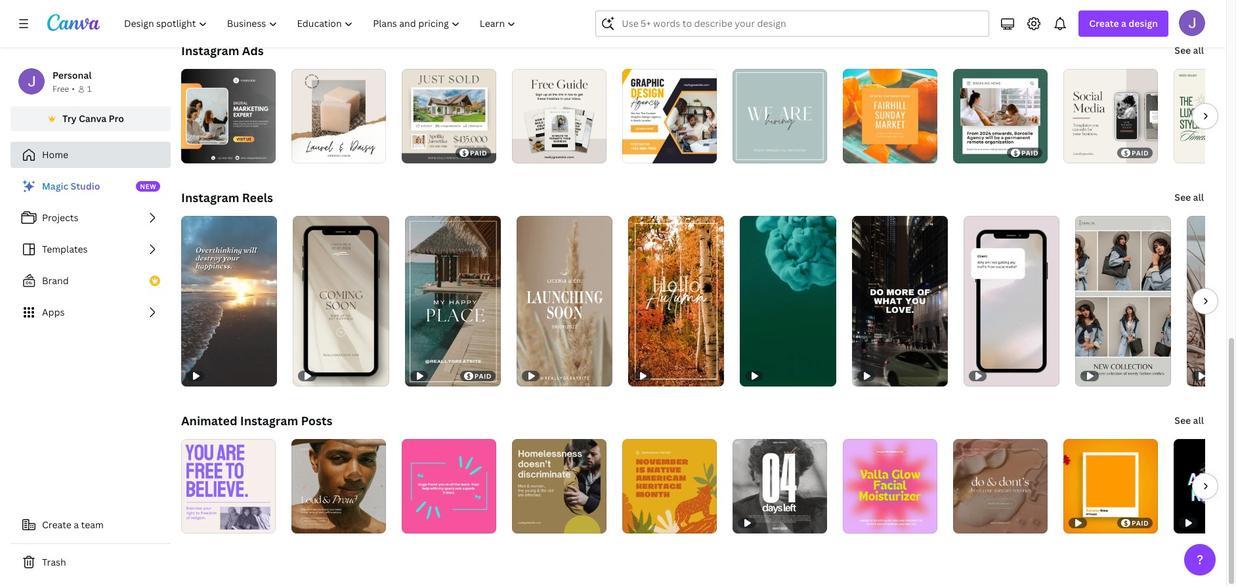 Task type: locate. For each thing, give the bounding box(es) containing it.
create for create a team
[[42, 519, 71, 531]]

0 vertical spatial create
[[1089, 17, 1119, 30]]

try
[[62, 112, 77, 125]]

create left design
[[1089, 17, 1119, 30]]

1 see from the top
[[1175, 44, 1191, 56]]

2 vertical spatial see all
[[1175, 414, 1204, 427]]

3 see all link from the top
[[1173, 408, 1205, 434]]

brand link
[[11, 268, 171, 294]]

a left design
[[1121, 17, 1126, 30]]

0 horizontal spatial create
[[42, 519, 71, 531]]

create
[[1089, 17, 1119, 30], [42, 519, 71, 531]]

2 all from the top
[[1193, 191, 1204, 204]]

2 vertical spatial see
[[1175, 414, 1191, 427]]

2 vertical spatial instagram
[[240, 413, 298, 429]]

canva
[[79, 112, 107, 125]]

3 see all from the top
[[1175, 414, 1204, 427]]

1 horizontal spatial create
[[1089, 17, 1119, 30]]

2 see all link from the top
[[1173, 184, 1205, 211]]

create left team
[[42, 519, 71, 531]]

1 vertical spatial instagram
[[181, 190, 239, 205]]

instagram ads link
[[181, 43, 264, 58]]

see all for instagram reels
[[1175, 191, 1204, 204]]

brand
[[42, 274, 69, 287]]

1 vertical spatial see
[[1175, 191, 1191, 204]]

see for instagram ads
[[1175, 44, 1191, 56]]

see
[[1175, 44, 1191, 56], [1175, 191, 1191, 204], [1175, 414, 1191, 427]]

create inside dropdown button
[[1089, 17, 1119, 30]]

list containing magic studio
[[11, 173, 171, 326]]

pro
[[109, 112, 124, 125]]

0 vertical spatial see all link
[[1173, 37, 1205, 64]]

2 see from the top
[[1175, 191, 1191, 204]]

0 horizontal spatial a
[[74, 519, 79, 531]]

1
[[87, 83, 91, 95]]

instagram left reels
[[181, 190, 239, 205]]

apps
[[42, 306, 65, 318]]

animated instagram posts link
[[181, 413, 332, 429]]

instagram ads
[[181, 43, 264, 58]]

see all link
[[1173, 37, 1205, 64], [1173, 184, 1205, 211], [1173, 408, 1205, 434]]

0 vertical spatial see
[[1175, 44, 1191, 56]]

instagram for instagram ads
[[181, 43, 239, 58]]

all
[[1193, 44, 1204, 56], [1193, 191, 1204, 204], [1193, 414, 1204, 427]]

3 see from the top
[[1175, 414, 1191, 427]]

see all for animated instagram posts
[[1175, 414, 1204, 427]]

0 vertical spatial instagram
[[181, 43, 239, 58]]

2 vertical spatial all
[[1193, 414, 1204, 427]]

2 see all from the top
[[1175, 191, 1204, 204]]

a
[[1121, 17, 1126, 30], [74, 519, 79, 531]]

create for create a design
[[1089, 17, 1119, 30]]

a left team
[[74, 519, 79, 531]]

see all link for instagram reels
[[1173, 184, 1205, 211]]

list
[[11, 173, 171, 326]]

instagram reels
[[181, 190, 273, 205]]

3 all from the top
[[1193, 414, 1204, 427]]

1 horizontal spatial a
[[1121, 17, 1126, 30]]

0 vertical spatial all
[[1193, 44, 1204, 56]]

1 see all link from the top
[[1173, 37, 1205, 64]]

1 vertical spatial a
[[74, 519, 79, 531]]

1 see all from the top
[[1175, 44, 1204, 56]]

free
[[53, 83, 69, 95]]

a inside "button"
[[74, 519, 79, 531]]

try canva pro
[[62, 112, 124, 125]]

1 all from the top
[[1193, 44, 1204, 56]]

0 vertical spatial see all
[[1175, 44, 1204, 56]]

0 vertical spatial a
[[1121, 17, 1126, 30]]

instagram
[[181, 43, 239, 58], [181, 190, 239, 205], [240, 413, 298, 429]]

ads
[[242, 43, 264, 58]]

home
[[42, 148, 68, 161]]

instagram for instagram reels
[[181, 190, 239, 205]]

1 vertical spatial see all
[[1175, 191, 1204, 204]]

reels
[[242, 190, 273, 205]]

paid
[[470, 148, 487, 158], [1021, 148, 1039, 158], [1132, 148, 1149, 158], [474, 372, 492, 381], [1132, 519, 1149, 528]]

posts
[[301, 413, 332, 429]]

see all
[[1175, 44, 1204, 56], [1175, 191, 1204, 204], [1175, 414, 1204, 427]]

2 vertical spatial see all link
[[1173, 408, 1205, 434]]

1 vertical spatial create
[[42, 519, 71, 531]]

create inside "button"
[[42, 519, 71, 531]]

instagram left ads on the top of page
[[181, 43, 239, 58]]

1 vertical spatial see all link
[[1173, 184, 1205, 211]]

1 vertical spatial all
[[1193, 191, 1204, 204]]

None search field
[[596, 11, 990, 37]]

a inside dropdown button
[[1121, 17, 1126, 30]]

instagram left 'posts'
[[240, 413, 298, 429]]



Task type: describe. For each thing, give the bounding box(es) containing it.
see all for instagram ads
[[1175, 44, 1204, 56]]

see for instagram reels
[[1175, 191, 1191, 204]]

a for design
[[1121, 17, 1126, 30]]

all for instagram ads
[[1193, 44, 1204, 56]]

personal
[[53, 69, 92, 81]]

magic studio
[[42, 180, 100, 192]]

apps link
[[11, 299, 171, 326]]

templates link
[[11, 236, 171, 263]]

trash link
[[11, 549, 171, 576]]

jacob simon image
[[1179, 10, 1205, 36]]

animated instagram posts
[[181, 413, 332, 429]]

see all link for animated instagram posts
[[1173, 408, 1205, 434]]

team
[[81, 519, 104, 531]]

animated
[[181, 413, 237, 429]]

instagram reels link
[[181, 190, 273, 205]]

see all link for instagram ads
[[1173, 37, 1205, 64]]

all for instagram reels
[[1193, 191, 1204, 204]]

create a team
[[42, 519, 104, 531]]

create a design
[[1089, 17, 1158, 30]]

projects link
[[11, 205, 171, 231]]

top level navigation element
[[116, 11, 527, 37]]

•
[[72, 83, 75, 95]]

Search search field
[[622, 11, 963, 36]]

home link
[[11, 142, 171, 168]]

see for animated instagram posts
[[1175, 414, 1191, 427]]

design
[[1129, 17, 1158, 30]]

a for team
[[74, 519, 79, 531]]

projects
[[42, 211, 78, 224]]

all for animated instagram posts
[[1193, 414, 1204, 427]]

magic
[[42, 180, 68, 192]]

create a team button
[[11, 512, 171, 538]]

create a design button
[[1079, 11, 1169, 37]]

free •
[[53, 83, 75, 95]]

templates
[[42, 243, 88, 255]]

trash
[[42, 556, 66, 569]]

new
[[140, 182, 156, 191]]

try canva pro button
[[11, 106, 171, 131]]

studio
[[71, 180, 100, 192]]



Task type: vqa. For each thing, say whether or not it's contained in the screenshot.
design's a
yes



